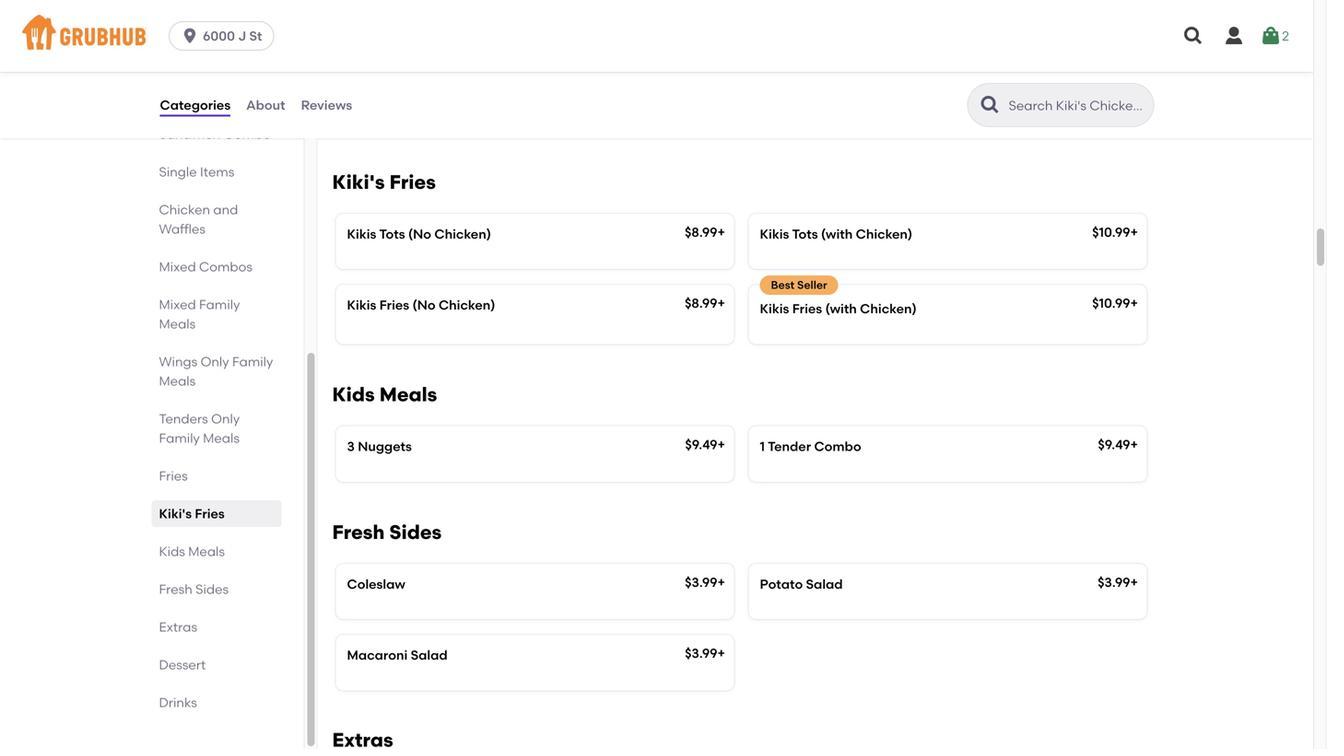 Task type: locate. For each thing, give the bounding box(es) containing it.
kiki's
[[332, 170, 385, 194], [159, 506, 192, 522]]

0 vertical spatial $10.99 +
[[1092, 224, 1138, 240]]

sides
[[389, 521, 442, 544], [195, 582, 229, 597]]

6000 j st
[[203, 28, 262, 44]]

kids up extras
[[159, 544, 185, 559]]

1 horizontal spatial svg image
[[1260, 25, 1282, 47]]

fresh up coleslaw
[[332, 521, 385, 544]]

1 vertical spatial $8.99 +
[[685, 296, 725, 311]]

0 vertical spatial (no
[[408, 226, 431, 242]]

mixed for mixed combos
[[159, 259, 196, 275]]

meals inside mixed family meals
[[159, 316, 196, 332]]

1 horizontal spatial kids
[[332, 383, 375, 406]]

2 vertical spatial family
[[159, 430, 200, 446]]

garlic fries button
[[336, 76, 734, 132]]

+ for coleslaw
[[717, 574, 725, 590]]

chicken
[[159, 107, 210, 123], [159, 202, 210, 217]]

1 vertical spatial only
[[211, 411, 240, 427]]

(no for tots
[[408, 226, 431, 242]]

meals up wings
[[159, 316, 196, 332]]

2 tots from the left
[[792, 226, 818, 242]]

0 vertical spatial $8.99
[[685, 224, 717, 240]]

1 vertical spatial $10.99 +
[[1092, 296, 1138, 311]]

(no
[[408, 226, 431, 242], [412, 297, 436, 313]]

0 horizontal spatial fresh sides
[[159, 582, 229, 597]]

combo right tender
[[814, 439, 861, 454]]

svg image
[[1182, 25, 1205, 47], [181, 27, 199, 45]]

wings only family meals
[[159, 354, 273, 389]]

kikis inside best seller kikis fries (with chicken)
[[760, 301, 789, 317]]

$9.49 for 1 tender combo
[[1098, 437, 1130, 452]]

1 horizontal spatial $9.49 +
[[1098, 437, 1138, 452]]

best
[[771, 279, 795, 292]]

1 horizontal spatial tots
[[792, 226, 818, 242]]

$8.99
[[685, 224, 717, 240], [685, 296, 717, 311]]

0 vertical spatial kids
[[332, 383, 375, 406]]

(with
[[821, 226, 853, 242], [825, 301, 857, 317]]

kids up 3
[[332, 383, 375, 406]]

0 horizontal spatial kids
[[159, 544, 185, 559]]

chicken up sandwich
[[159, 107, 210, 123]]

1 $8.99 + from the top
[[685, 224, 725, 240]]

j
[[238, 28, 246, 44]]

svg image
[[1223, 25, 1245, 47], [1260, 25, 1282, 47]]

1 vertical spatial fresh
[[159, 582, 192, 597]]

1 vertical spatial (with
[[825, 301, 857, 317]]

0 vertical spatial combo
[[224, 126, 271, 142]]

salad right macaroni
[[411, 647, 448, 663]]

2 $9.49 from the left
[[1098, 437, 1130, 452]]

family down 'tenders'
[[159, 430, 200, 446]]

meals down wings
[[159, 373, 196, 389]]

fresh sides up extras
[[159, 582, 229, 597]]

kikis fries (no chicken)
[[347, 297, 495, 313]]

family for wings
[[232, 354, 273, 370]]

categories button
[[159, 72, 231, 138]]

1 vertical spatial kids
[[159, 544, 185, 559]]

1 vertical spatial combo
[[814, 439, 861, 454]]

(with up seller
[[821, 226, 853, 242]]

1 horizontal spatial fresh
[[332, 521, 385, 544]]

tots up the kikis fries (no chicken) on the top left of page
[[379, 226, 405, 242]]

1 vertical spatial salad
[[411, 647, 448, 663]]

chicken) up the kikis fries (no chicken) on the top left of page
[[434, 226, 491, 242]]

extras
[[159, 619, 197, 635]]

chicken) for kikis tots (no chicken)
[[434, 226, 491, 242]]

garlic fries
[[347, 89, 419, 104]]

family
[[199, 297, 240, 312], [232, 354, 273, 370], [159, 430, 200, 446]]

2 $10.99 from the top
[[1092, 296, 1130, 311]]

0 vertical spatial chicken
[[159, 107, 210, 123]]

0 horizontal spatial combo
[[224, 126, 271, 142]]

+ for kikis tots (with chicken)
[[1130, 224, 1138, 240]]

tenders only family meals
[[159, 411, 240, 446]]

svg image left '6000'
[[181, 27, 199, 45]]

kids meals
[[332, 383, 437, 406], [159, 544, 225, 559]]

chicken) down kikis tots (no chicken)
[[439, 297, 495, 313]]

only inside 'wings only family meals'
[[201, 354, 229, 370]]

1 horizontal spatial kiki's
[[332, 170, 385, 194]]

$8.99 + for kikis tots (with chicken)
[[685, 224, 725, 240]]

1 $10.99 from the top
[[1092, 224, 1130, 240]]

0 vertical spatial kids meals
[[332, 383, 437, 406]]

$4.99 +
[[1097, 87, 1138, 102]]

fries
[[389, 89, 419, 104], [389, 170, 436, 194], [379, 297, 409, 313], [792, 301, 822, 317], [159, 468, 188, 484], [195, 506, 225, 522]]

reviews
[[301, 97, 352, 113]]

0 vertical spatial sides
[[389, 521, 442, 544]]

$8.99 for best seller
[[685, 296, 717, 311]]

1 $8.99 from the top
[[685, 224, 717, 240]]

wings
[[159, 354, 197, 370]]

0 horizontal spatial svg image
[[1223, 25, 1245, 47]]

0 horizontal spatial tots
[[379, 226, 405, 242]]

$10.99 +
[[1092, 224, 1138, 240], [1092, 296, 1138, 311]]

chicken) up best seller kikis fries (with chicken)
[[856, 226, 913, 242]]

meals up 'nuggets'
[[379, 383, 437, 406]]

+ for 1 tender combo
[[1130, 437, 1138, 452]]

2 $9.49 + from the left
[[1098, 437, 1138, 452]]

chicken) inside best seller kikis fries (with chicken)
[[860, 301, 917, 317]]

chicken inside 'chicken sandwich combo'
[[159, 107, 210, 123]]

2 chicken from the top
[[159, 202, 210, 217]]

1 vertical spatial kiki's fries
[[159, 506, 225, 522]]

only right 'tenders'
[[211, 411, 240, 427]]

2 $8.99 + from the top
[[685, 296, 725, 311]]

0 vertical spatial only
[[201, 354, 229, 370]]

$3.99
[[685, 574, 717, 590], [1098, 574, 1130, 590], [685, 646, 717, 661]]

1 $9.49 + from the left
[[685, 437, 725, 452]]

1 tots from the left
[[379, 226, 405, 242]]

1 horizontal spatial kids meals
[[332, 383, 437, 406]]

+ for potato salad
[[1130, 574, 1138, 590]]

+ for kikis fries (no chicken)
[[717, 296, 725, 311]]

$8.99 for kikis tots (with chicken)
[[685, 224, 717, 240]]

search icon image
[[979, 94, 1001, 116]]

1 vertical spatial chicken
[[159, 202, 210, 217]]

(with inside best seller kikis fries (with chicken)
[[825, 301, 857, 317]]

2 mixed from the top
[[159, 297, 196, 312]]

0 horizontal spatial svg image
[[181, 27, 199, 45]]

kikis
[[347, 226, 376, 242], [760, 226, 789, 242], [347, 297, 376, 313], [760, 301, 789, 317]]

family inside mixed family meals
[[199, 297, 240, 312]]

kiki's up kikis tots (no chicken)
[[332, 170, 385, 194]]

only inside "tenders only family meals"
[[211, 411, 240, 427]]

kids
[[332, 383, 375, 406], [159, 544, 185, 559]]

0 horizontal spatial kiki's
[[159, 506, 192, 522]]

kikis tots (with chicken)
[[760, 226, 913, 242]]

potato salad
[[760, 576, 843, 592]]

meals
[[159, 316, 196, 332], [159, 373, 196, 389], [379, 383, 437, 406], [203, 430, 240, 446], [188, 544, 225, 559]]

1 $9.49 from the left
[[685, 437, 717, 452]]

1 vertical spatial (no
[[412, 297, 436, 313]]

fresh up extras
[[159, 582, 192, 597]]

categories
[[160, 97, 231, 113]]

mixed down the mixed combos
[[159, 297, 196, 312]]

0 vertical spatial kiki's fries
[[332, 170, 436, 194]]

$9.49 for 3 nuggets
[[685, 437, 717, 452]]

mixed
[[159, 259, 196, 275], [159, 297, 196, 312]]

1 chicken from the top
[[159, 107, 210, 123]]

(with down seller
[[825, 301, 857, 317]]

3
[[347, 439, 355, 454]]

tots
[[379, 226, 405, 242], [792, 226, 818, 242]]

about
[[246, 97, 285, 113]]

1 vertical spatial fresh sides
[[159, 582, 229, 597]]

drinks
[[159, 695, 197, 711]]

family down combos
[[199, 297, 240, 312]]

only
[[201, 354, 229, 370], [211, 411, 240, 427]]

1 vertical spatial family
[[232, 354, 273, 370]]

1 mixed from the top
[[159, 259, 196, 275]]

family down mixed family meals
[[232, 354, 273, 370]]

1 horizontal spatial salad
[[806, 576, 843, 592]]

only right wings
[[201, 354, 229, 370]]

0 horizontal spatial sides
[[195, 582, 229, 597]]

$3.99 +
[[685, 574, 725, 590], [1098, 574, 1138, 590], [685, 646, 725, 661]]

tender
[[768, 439, 811, 454]]

0 vertical spatial kiki's
[[332, 170, 385, 194]]

2 svg image from the left
[[1260, 25, 1282, 47]]

$3.99 for coleslaw
[[685, 574, 717, 590]]

$9.49
[[685, 437, 717, 452], [1098, 437, 1130, 452]]

fries inside best seller kikis fries (with chicken)
[[792, 301, 822, 317]]

(no up the kikis fries (no chicken) on the top left of page
[[408, 226, 431, 242]]

0 vertical spatial (with
[[821, 226, 853, 242]]

family inside "tenders only family meals"
[[159, 430, 200, 446]]

tots up seller
[[792, 226, 818, 242]]

kids meals up 'nuggets'
[[332, 383, 437, 406]]

0 vertical spatial $10.99
[[1092, 224, 1130, 240]]

kiki's down "tenders only family meals"
[[159, 506, 192, 522]]

dessert
[[159, 657, 206, 673]]

chicken) down kikis tots (with chicken)
[[860, 301, 917, 317]]

(no for fries
[[412, 297, 436, 313]]

best seller kikis fries (with chicken)
[[760, 279, 917, 317]]

meals down 'tenders'
[[203, 430, 240, 446]]

salad
[[806, 576, 843, 592], [411, 647, 448, 663]]

chicken)
[[434, 226, 491, 242], [856, 226, 913, 242], [439, 297, 495, 313], [860, 301, 917, 317]]

chicken inside chicken and waffles
[[159, 202, 210, 217]]

fresh
[[332, 521, 385, 544], [159, 582, 192, 597]]

kiki's fries
[[332, 170, 436, 194], [159, 506, 225, 522]]

mixed inside mixed family meals
[[159, 297, 196, 312]]

0 vertical spatial family
[[199, 297, 240, 312]]

1 vertical spatial kids meals
[[159, 544, 225, 559]]

meals up extras
[[188, 544, 225, 559]]

1 horizontal spatial $9.49
[[1098, 437, 1130, 452]]

tenders
[[159, 411, 208, 427]]

kiki's fries down "tenders only family meals"
[[159, 506, 225, 522]]

2 $8.99 from the top
[[685, 296, 717, 311]]

combos
[[199, 259, 252, 275]]

kids meals up extras
[[159, 544, 225, 559]]

0 vertical spatial $8.99 +
[[685, 224, 725, 240]]

0 horizontal spatial $9.49
[[685, 437, 717, 452]]

chicken up waffles
[[159, 202, 210, 217]]

$3.99 + for potato salad
[[1098, 574, 1138, 590]]

1 vertical spatial $10.99
[[1092, 296, 1130, 311]]

+
[[1130, 87, 1138, 102], [717, 224, 725, 240], [1130, 224, 1138, 240], [717, 296, 725, 311], [1130, 296, 1138, 311], [717, 437, 725, 452], [1130, 437, 1138, 452], [717, 574, 725, 590], [1130, 574, 1138, 590], [717, 646, 725, 661]]

1
[[760, 439, 765, 454]]

svg image left 2 button
[[1182, 25, 1205, 47]]

combo down about on the left top
[[224, 126, 271, 142]]

1 vertical spatial mixed
[[159, 297, 196, 312]]

1 vertical spatial kiki's
[[159, 506, 192, 522]]

+ for kikis tots (no chicken)
[[717, 224, 725, 240]]

kiki's fries up kikis tots (no chicken)
[[332, 170, 436, 194]]

1 vertical spatial $8.99
[[685, 296, 717, 311]]

$8.99 +
[[685, 224, 725, 240], [685, 296, 725, 311]]

0 horizontal spatial salad
[[411, 647, 448, 663]]

0 vertical spatial salad
[[806, 576, 843, 592]]

(no down kikis tots (no chicken)
[[412, 297, 436, 313]]

1 horizontal spatial combo
[[814, 439, 861, 454]]

$10.99
[[1092, 224, 1130, 240], [1092, 296, 1130, 311]]

tots for (no
[[379, 226, 405, 242]]

family inside 'wings only family meals'
[[232, 354, 273, 370]]

fresh sides
[[332, 521, 442, 544], [159, 582, 229, 597]]

sides up extras
[[195, 582, 229, 597]]

only for tenders
[[211, 411, 240, 427]]

fresh sides up coleslaw
[[332, 521, 442, 544]]

combo inside 'chicken sandwich combo'
[[224, 126, 271, 142]]

combo
[[224, 126, 271, 142], [814, 439, 861, 454]]

0 vertical spatial fresh sides
[[332, 521, 442, 544]]

chicken for chicken sandwich combo
[[159, 107, 210, 123]]

0 horizontal spatial $9.49 +
[[685, 437, 725, 452]]

0 vertical spatial mixed
[[159, 259, 196, 275]]

1 horizontal spatial fresh sides
[[332, 521, 442, 544]]

mixed down waffles
[[159, 259, 196, 275]]

sides up coleslaw
[[389, 521, 442, 544]]

$9.49 +
[[685, 437, 725, 452], [1098, 437, 1138, 452]]

salad right potato
[[806, 576, 843, 592]]

2 button
[[1260, 19, 1289, 53]]

0 horizontal spatial kids meals
[[159, 544, 225, 559]]



Task type: describe. For each thing, give the bounding box(es) containing it.
fries inside button
[[389, 89, 419, 104]]

$3.99 for macaroni salad
[[685, 646, 717, 661]]

chicken for chicken and waffles
[[159, 202, 210, 217]]

potato
[[760, 576, 803, 592]]

and
[[213, 202, 238, 217]]

6000
[[203, 28, 235, 44]]

about button
[[245, 72, 286, 138]]

sandwich
[[159, 126, 221, 142]]

tots for (with
[[792, 226, 818, 242]]

nuggets
[[358, 439, 412, 454]]

1 tender combo
[[760, 439, 861, 454]]

only for wings
[[201, 354, 229, 370]]

kikis for kikis fries (no chicken)
[[347, 297, 376, 313]]

mixed for mixed family meals
[[159, 297, 196, 312]]

single
[[159, 164, 197, 180]]

meals inside "tenders only family meals"
[[203, 430, 240, 446]]

2 $10.99 + from the top
[[1092, 296, 1138, 311]]

salad for macaroni salad
[[411, 647, 448, 663]]

macaroni salad
[[347, 647, 448, 663]]

chicken) for kikis tots (with chicken)
[[856, 226, 913, 242]]

combo for 1 tender combo
[[814, 439, 861, 454]]

1 svg image from the left
[[1223, 25, 1245, 47]]

waffles
[[159, 221, 206, 237]]

garlic
[[347, 89, 386, 104]]

mixed combos
[[159, 259, 252, 275]]

chicken and waffles
[[159, 202, 238, 237]]

+ for macaroni salad
[[717, 646, 725, 661]]

1 horizontal spatial sides
[[389, 521, 442, 544]]

mixed family meals
[[159, 297, 240, 332]]

macaroni
[[347, 647, 408, 663]]

0 horizontal spatial kiki's fries
[[159, 506, 225, 522]]

1 horizontal spatial kiki's fries
[[332, 170, 436, 194]]

st
[[249, 28, 262, 44]]

chicken) for kikis fries (no chicken)
[[439, 297, 495, 313]]

svg image inside 6000 j st button
[[181, 27, 199, 45]]

6000 j st button
[[169, 21, 281, 51]]

meals inside 'wings only family meals'
[[159, 373, 196, 389]]

kikis for kikis tots (no chicken)
[[347, 226, 376, 242]]

chicken sandwich combo
[[159, 107, 271, 142]]

combo for chicken sandwich combo
[[224, 126, 271, 142]]

main navigation navigation
[[0, 0, 1313, 72]]

family for tenders
[[159, 430, 200, 446]]

single items
[[159, 164, 234, 180]]

$9.49 + for 1 tender combo
[[1098, 437, 1138, 452]]

$3.99 + for macaroni salad
[[685, 646, 725, 661]]

$3.99 for potato salad
[[1098, 574, 1130, 590]]

0 horizontal spatial fresh
[[159, 582, 192, 597]]

$4.99
[[1097, 87, 1130, 102]]

1 vertical spatial sides
[[195, 582, 229, 597]]

3 nuggets
[[347, 439, 412, 454]]

salad for potato salad
[[806, 576, 843, 592]]

$3.99 + for coleslaw
[[685, 574, 725, 590]]

$9.49 + for 3 nuggets
[[685, 437, 725, 452]]

0 vertical spatial fresh
[[332, 521, 385, 544]]

Search Kiki's Chicken Place search field
[[1007, 97, 1148, 114]]

kikis for kikis tots (with chicken)
[[760, 226, 789, 242]]

svg image inside 2 button
[[1260, 25, 1282, 47]]

2
[[1282, 28, 1289, 44]]

+ for 3 nuggets
[[717, 437, 725, 452]]

1 horizontal spatial svg image
[[1182, 25, 1205, 47]]

kikis tots (no chicken)
[[347, 226, 491, 242]]

coleslaw
[[347, 576, 405, 592]]

$8.99 + for best seller
[[685, 296, 725, 311]]

items
[[200, 164, 234, 180]]

reviews button
[[300, 72, 353, 138]]

seller
[[797, 279, 827, 292]]

1 $10.99 + from the top
[[1092, 224, 1138, 240]]



Task type: vqa. For each thing, say whether or not it's contained in the screenshot.
meals inside Tenders Only Family Meals
yes



